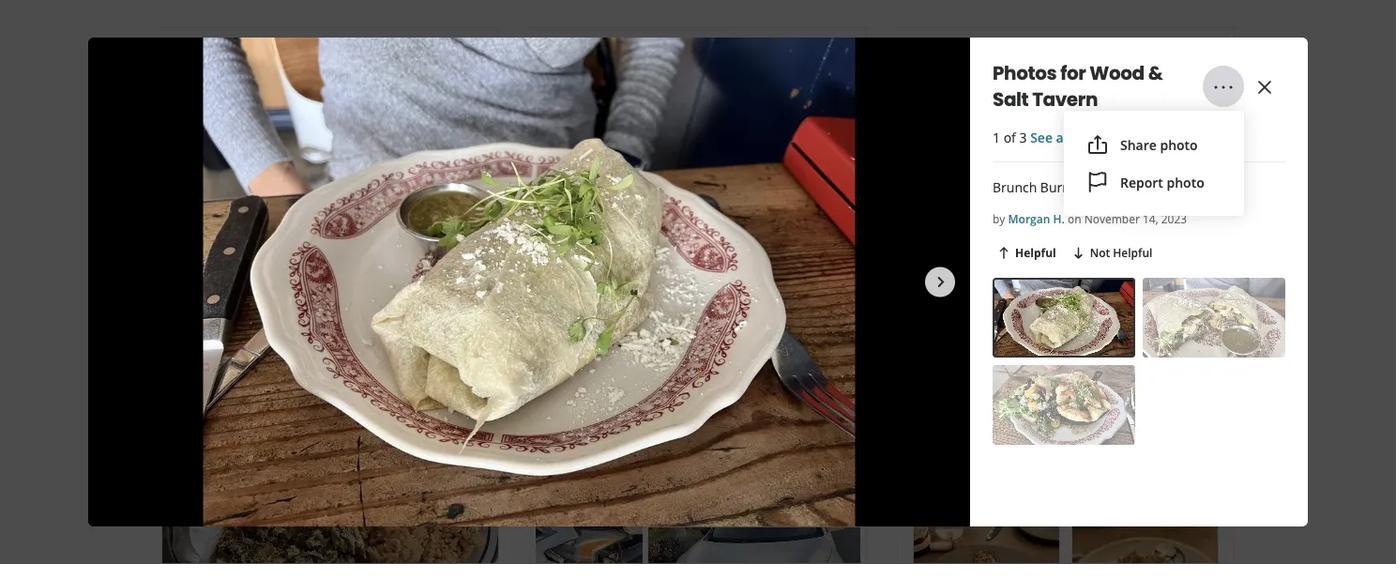 Task type: locate. For each thing, give the bounding box(es) containing it.
salt
[[993, 86, 1029, 113], [975, 101, 1000, 118]]

1 horizontal spatial helpful
[[1114, 245, 1153, 260]]

helpful right 'not'
[[1114, 245, 1153, 260]]

1 vertical spatial morgan h. link
[[1009, 211, 1065, 226]]

helpful
[[1016, 245, 1057, 260], [1114, 245, 1153, 260]]

photo of kyna l. image
[[553, 428, 590, 466]]

added left 4
[[966, 449, 1006, 467]]

salt down 'morgan h. added 3 photos'
[[993, 86, 1029, 113]]

photo up don carlos mexican restaurant
[[284, 66, 321, 84]]

menu image
[[1213, 76, 1235, 99]]

wrote
[[598, 66, 635, 84], [230, 449, 267, 467], [598, 449, 635, 467]]

morgan h. link for morgan h. added 4 photos
[[966, 427, 1043, 447]]

1 of 3 see all photos
[[993, 128, 1119, 146]]

morgan h. added 4 photos
[[966, 427, 1063, 467]]

added up wood & salt tavern
[[966, 66, 1006, 84]]

one plus nail link
[[553, 198, 844, 217]]

helpful right the 16 helpful v2 'image'
[[1016, 245, 1057, 260]]

0 vertical spatial wood
[[1090, 60, 1145, 86]]

tavern up of
[[1003, 101, 1048, 118]]

16 helpful v2 image
[[997, 246, 1012, 261]]

like feed item image
[[1082, 303, 1105, 325], [183, 336, 206, 358]]

report photo
[[1121, 173, 1205, 191]]

a for angelina
[[271, 449, 278, 467]]

2 vertical spatial morgan h. link
[[966, 427, 1043, 447]]

photo
[[284, 66, 321, 84], [1161, 136, 1198, 153], [1167, 173, 1205, 191]]

a for kyna
[[639, 449, 646, 467]]

& down 'morgan h. added 3 photos'
[[962, 101, 971, 118]]

angelina inside angelina g. added 1 photo
[[230, 44, 296, 64]]

wrote inside jolissa p. wrote a review
[[598, 66, 635, 84]]

photos for wood & salt tavern
[[993, 60, 1163, 113]]

1 horizontal spatial 3
[[1020, 128, 1027, 146]]

not helpful button
[[1068, 241, 1157, 264]]

photo of angelina g. image
[[185, 45, 222, 83], [185, 428, 222, 466]]

0 vertical spatial angelina g. link
[[230, 44, 315, 64]]

photos inside 'morgan h. added 3 photos'
[[1020, 66, 1063, 84]]

1 vertical spatial like feed item image
[[183, 336, 206, 358]]

2 angelina from the top
[[230, 427, 296, 447]]

h. up marlena link
[[1027, 427, 1043, 447]]

morgan h. link down brunch burrito
[[1009, 211, 1065, 226]]

& inside "link"
[[962, 101, 971, 118]]

0 vertical spatial like feed item image
[[1082, 303, 1105, 325]]

1 vertical spatial g.
[[300, 427, 315, 447]]

0 vertical spatial photo of angelina g. image
[[185, 45, 222, 83]]

photo inside angelina g. added 1 photo
[[284, 66, 321, 84]]

0 horizontal spatial &
[[962, 101, 971, 118]]

added inside angelina g. added 1 photo
[[230, 66, 270, 84]]

16 nothelpful v2 image
[[1072, 246, 1087, 261]]

review inside "kyna l. wrote a review"
[[650, 449, 690, 467]]

1 vertical spatial 1
[[993, 128, 1001, 146]]

photo up 2023
[[1167, 173, 1205, 191]]

see all photos link
[[1031, 128, 1119, 146]]

photo of angelina g. image for angelina g. wrote a review
[[185, 428, 222, 466]]

added inside 'morgan h. added 3 photos'
[[966, 66, 1006, 84]]

angelina for angelina g. wrote a review
[[230, 427, 296, 447]]

1 helpful from the left
[[1016, 245, 1057, 260]]

photo inside report photo button
[[1167, 173, 1205, 191]]

1 inside angelina g. added 1 photo
[[273, 66, 281, 84]]

wood
[[1090, 60, 1145, 86], [921, 101, 958, 118]]

0 vertical spatial 3
[[1009, 66, 1017, 84]]

morgan h. link up wood & salt tavern
[[966, 44, 1043, 64]]

3
[[1009, 66, 1017, 84], [1020, 128, 1027, 146]]

1
[[273, 66, 281, 84], [993, 128, 1001, 146]]

2 vertical spatial morgan
[[966, 427, 1024, 447]]

helpful button
[[993, 241, 1060, 264]]

1 vertical spatial morgan
[[1009, 211, 1051, 226]]

5 star rating image
[[553, 225, 654, 243]]

2023
[[1162, 211, 1188, 226]]

photos right "all"
[[1075, 128, 1119, 146]]

photo of jolissa p. image
[[553, 45, 590, 83]]

salt inside "link"
[[975, 101, 1000, 118]]

angelina g. link for angelina g. added 1 photo
[[230, 44, 315, 64]]

1 g. from the top
[[300, 44, 315, 64]]

g.
[[300, 44, 315, 64], [300, 427, 315, 447]]

morgan inside 'morgan h. added 3 photos'
[[966, 44, 1024, 64]]

plus
[[583, 199, 611, 217]]

0 vertical spatial photos
[[1020, 66, 1063, 84]]

1 vertical spatial wood
[[921, 101, 958, 118]]

of
[[1004, 128, 1016, 146]]

photo right share
[[1161, 136, 1198, 153]]

nail
[[614, 199, 641, 217]]

& left menu icon
[[1149, 60, 1163, 86]]

1 vertical spatial angelina g. link
[[230, 427, 315, 447]]

menu containing share photo
[[1064, 111, 1245, 216]]

0 vertical spatial h.
[[1027, 44, 1043, 64]]

continue reading button
[[553, 289, 662, 307]]

2 photo of angelina g. image from the top
[[185, 428, 222, 466]]

wrote for jolissa
[[598, 66, 635, 84]]

wood & salt tavern
[[921, 101, 1048, 118]]

morgan h. link up 4
[[966, 427, 1043, 447]]

salt down photos at the right top of the page
[[975, 101, 1000, 118]]

2 vertical spatial photo
[[1167, 173, 1205, 191]]

continue
[[553, 289, 611, 307]]

3 right of
[[1020, 128, 1027, 146]]

l.
[[639, 427, 652, 447]]

morgan h. added 3 photos
[[966, 44, 1063, 84]]

1 angelina g. link from the top
[[230, 44, 315, 64]]

0 horizontal spatial 1
[[273, 66, 281, 84]]

angelina inside angelina g. wrote a review
[[230, 427, 296, 447]]

1 vertical spatial h.
[[1054, 211, 1065, 226]]

h. left on
[[1054, 211, 1065, 226]]

0 vertical spatial 1
[[273, 66, 281, 84]]

&
[[1149, 60, 1163, 86], [962, 101, 971, 118]]

a inside angelina g. wrote a review
[[271, 449, 278, 467]]

1 horizontal spatial wood
[[1090, 60, 1145, 86]]

a
[[639, 66, 646, 84], [271, 449, 278, 467], [639, 449, 646, 467]]

morgan h. link
[[966, 44, 1043, 64], [1009, 211, 1065, 226], [966, 427, 1043, 447]]

review for p.
[[650, 66, 690, 84]]

marlena link
[[921, 483, 1212, 502]]

morgan up wood & salt tavern
[[966, 44, 1024, 64]]

angelina g. link
[[230, 44, 315, 64], [230, 427, 315, 447]]

angelina g. added 1 photo
[[230, 44, 321, 84]]

2 vertical spatial photos
[[1020, 449, 1063, 467]]

morgan up 4
[[966, 427, 1024, 447]]

g. inside angelina g. added 1 photo
[[300, 44, 315, 64]]

by
[[993, 211, 1006, 226]]

kyna l. link
[[598, 427, 652, 447]]

added inside 'morgan h. added 4 photos'
[[966, 449, 1006, 467]]

review for l.
[[650, 449, 690, 467]]

tavern
[[1033, 86, 1098, 113], [1003, 101, 1048, 118]]

g. for angelina g. wrote a review
[[300, 427, 315, 447]]

morgan right by
[[1009, 211, 1051, 226]]

wrote inside angelina g. wrote a review
[[230, 449, 267, 467]]

h. inside 'morgan h. added 4 photos'
[[1027, 427, 1043, 447]]

24 chevron right v2 image
[[930, 271, 953, 293]]

h.
[[1027, 44, 1043, 64], [1054, 211, 1065, 226], [1027, 427, 1043, 447]]

photo for share
[[1161, 136, 1198, 153]]

1 photo of angelina g. image from the top
[[185, 45, 222, 83]]

jolissa p. link
[[598, 44, 663, 64]]

photos up wood & salt tavern "link"
[[1020, 66, 1063, 84]]

1 horizontal spatial &
[[1149, 60, 1163, 86]]

0 horizontal spatial helpful
[[1016, 245, 1057, 260]]

review
[[650, 66, 690, 84], [282, 449, 322, 467], [650, 449, 690, 467]]

1 vertical spatial angelina
[[230, 427, 296, 447]]

1 angelina from the top
[[230, 44, 296, 64]]

morgan inside 'morgan h. added 4 photos'
[[966, 427, 1024, 447]]

h. inside 'morgan h. added 3 photos'
[[1027, 44, 1043, 64]]

photos inside 'morgan h. added 4 photos'
[[1020, 449, 1063, 467]]

added up carlos
[[230, 66, 270, 84]]

wrote for kyna
[[598, 449, 635, 467]]

november
[[1085, 211, 1140, 226]]

2 angelina g. link from the top
[[230, 427, 315, 447]]

1 vertical spatial 3
[[1020, 128, 1027, 146]]

wrote inside "kyna l. wrote a review"
[[598, 449, 635, 467]]

3 inside 'morgan h. added 3 photos'
[[1009, 66, 1017, 84]]

jolissa p. wrote a review
[[598, 44, 690, 84]]

h. left 'for'
[[1027, 44, 1043, 64]]

angelina
[[230, 44, 296, 64], [230, 427, 296, 447]]

share photo button
[[1079, 126, 1230, 163]]

0 vertical spatial &
[[1149, 60, 1163, 86]]

g. inside angelina g. wrote a review
[[300, 427, 315, 447]]

kyna
[[598, 427, 635, 447]]

0 horizontal spatial 3
[[1009, 66, 1017, 84]]

morgan
[[966, 44, 1024, 64], [1009, 211, 1051, 226], [966, 427, 1024, 447]]

24 cool v2 image
[[690, 333, 712, 356]]

1 vertical spatial photo of angelina g. image
[[185, 428, 222, 466]]

wood inside "link"
[[921, 101, 958, 118]]

0 vertical spatial morgan h. link
[[966, 44, 1043, 64]]

open photo lightbox image
[[914, 135, 1060, 293], [1073, 135, 1218, 293], [914, 518, 1060, 564], [1073, 518, 1218, 564]]

photos
[[1020, 66, 1063, 84], [1075, 128, 1119, 146], [1020, 449, 1063, 467]]

photo of angelina g. image up don
[[185, 45, 222, 83]]

0 horizontal spatial wood
[[921, 101, 958, 118]]

1 left of
[[993, 128, 1001, 146]]

1 vertical spatial photo
[[1161, 136, 1198, 153]]

2 vertical spatial h.
[[1027, 427, 1043, 447]]

menu
[[1064, 111, 1245, 216]]

one plus nail
[[553, 199, 641, 217]]

14,
[[1143, 211, 1159, 226]]

photos right 4
[[1020, 449, 1063, 467]]

report
[[1121, 173, 1164, 191]]

1 up mexican
[[273, 66, 281, 84]]

on
[[1068, 211, 1082, 226]]

not helpful
[[1090, 245, 1153, 260]]

tavern up "all"
[[1033, 86, 1098, 113]]

a inside "kyna l. wrote a review"
[[639, 449, 646, 467]]

3 up wood & salt tavern
[[1009, 66, 1017, 84]]

angelina for angelina g. added 1 photo
[[230, 44, 296, 64]]

a inside jolissa p. wrote a review
[[639, 66, 646, 84]]

photo of angelina g. image left angelina g. wrote a review
[[185, 428, 222, 466]]

0 vertical spatial morgan
[[966, 44, 1024, 64]]

photo inside share photo button
[[1161, 136, 1198, 153]]

tavern inside photos for wood & salt tavern
[[1033, 86, 1098, 113]]

1 vertical spatial &
[[962, 101, 971, 118]]

2 g. from the top
[[300, 427, 315, 447]]

review inside jolissa p. wrote a review
[[650, 66, 690, 84]]

0 vertical spatial photo
[[284, 66, 321, 84]]

review inside angelina g. wrote a review
[[282, 449, 322, 467]]

0 vertical spatial g.
[[300, 44, 315, 64]]

salt inside photos for wood & salt tavern
[[993, 86, 1029, 113]]

brunch
[[993, 178, 1037, 196]]

0 vertical spatial angelina
[[230, 44, 296, 64]]

1 horizontal spatial like feed item image
[[1082, 303, 1105, 325]]

added
[[230, 66, 270, 84], [966, 66, 1006, 84], [966, 449, 1006, 467]]



Task type: vqa. For each thing, say whether or not it's contained in the screenshot.
'Takeout'
no



Task type: describe. For each thing, give the bounding box(es) containing it.
photos for morgan h. added 3 photos
[[1020, 66, 1063, 84]]

don carlos mexican restaurant link
[[185, 100, 476, 119]]

one
[[553, 199, 580, 217]]

1 horizontal spatial 1
[[993, 128, 1001, 146]]

morgan h. link for morgan h. added 3 photos
[[966, 44, 1043, 64]]

jolissa
[[598, 44, 645, 64]]

don
[[185, 101, 211, 118]]

carlos
[[215, 101, 256, 118]]

wood inside photos for wood & salt tavern
[[1090, 60, 1145, 86]]

see
[[1031, 128, 1053, 146]]

g. for angelina g. added 1 photo
[[300, 44, 315, 64]]

p.
[[649, 44, 663, 64]]

added for angelina g. added 1 photo
[[230, 66, 270, 84]]

marlena
[[921, 484, 975, 501]]

added for morgan h. added 4 photos
[[966, 449, 1006, 467]]

0 horizontal spatial like feed item image
[[183, 336, 206, 358]]

burrito
[[1041, 178, 1084, 196]]

brunch burrito
[[993, 178, 1084, 196]]

2 helpful from the left
[[1114, 245, 1153, 260]]

continue reading
[[553, 289, 662, 307]]

for
[[1061, 60, 1086, 86]]

photos
[[993, 60, 1057, 86]]

h. for morgan h. added 4 photos
[[1027, 427, 1043, 447]]

reading
[[614, 289, 662, 307]]

kyna l. wrote a review
[[598, 427, 690, 467]]

24 funny v2 image
[[626, 333, 649, 356]]

wood & salt tavern link
[[921, 100, 1212, 119]]

share photo
[[1121, 136, 1198, 153]]

4
[[1009, 449, 1017, 467]]

morgan for morgan h. added 3 photos
[[966, 44, 1024, 64]]

share
[[1121, 136, 1157, 153]]

wrote for angelina
[[230, 449, 267, 467]]

angelina g. wrote a review
[[230, 427, 322, 467]]

review for g.
[[282, 449, 322, 467]]

restaurant
[[318, 101, 391, 118]]

morgan for morgan h. added 4 photos
[[966, 427, 1024, 447]]

mexican
[[259, 101, 314, 118]]

h. for morgan h. added 3 photos
[[1027, 44, 1043, 64]]

by morgan h. on november 14, 2023
[[993, 211, 1188, 226]]

24 close v2 image
[[1254, 76, 1277, 99]]

added for morgan h. added 3 photos
[[966, 66, 1006, 84]]

all
[[1057, 128, 1071, 146]]

tavern inside "link"
[[1003, 101, 1048, 118]]

1 vertical spatial photos
[[1075, 128, 1119, 146]]

24 flag v2 image
[[1087, 171, 1109, 193]]

24 share v2 image
[[1087, 133, 1109, 156]]

photo of angelina g. image for angelina g. added 1 photo
[[185, 45, 222, 83]]

photos for morgan h. added 4 photos
[[1020, 449, 1063, 467]]

24 useful v2 image
[[562, 333, 585, 356]]

a for jolissa
[[639, 66, 646, 84]]

don carlos mexican restaurant
[[185, 101, 391, 118]]

report photo button
[[1079, 163, 1230, 201]]

angelina g. link for angelina g. wrote a review
[[230, 427, 315, 447]]

not
[[1090, 245, 1111, 260]]

photo for report
[[1167, 173, 1205, 191]]

& inside photos for wood & salt tavern
[[1149, 60, 1163, 86]]



